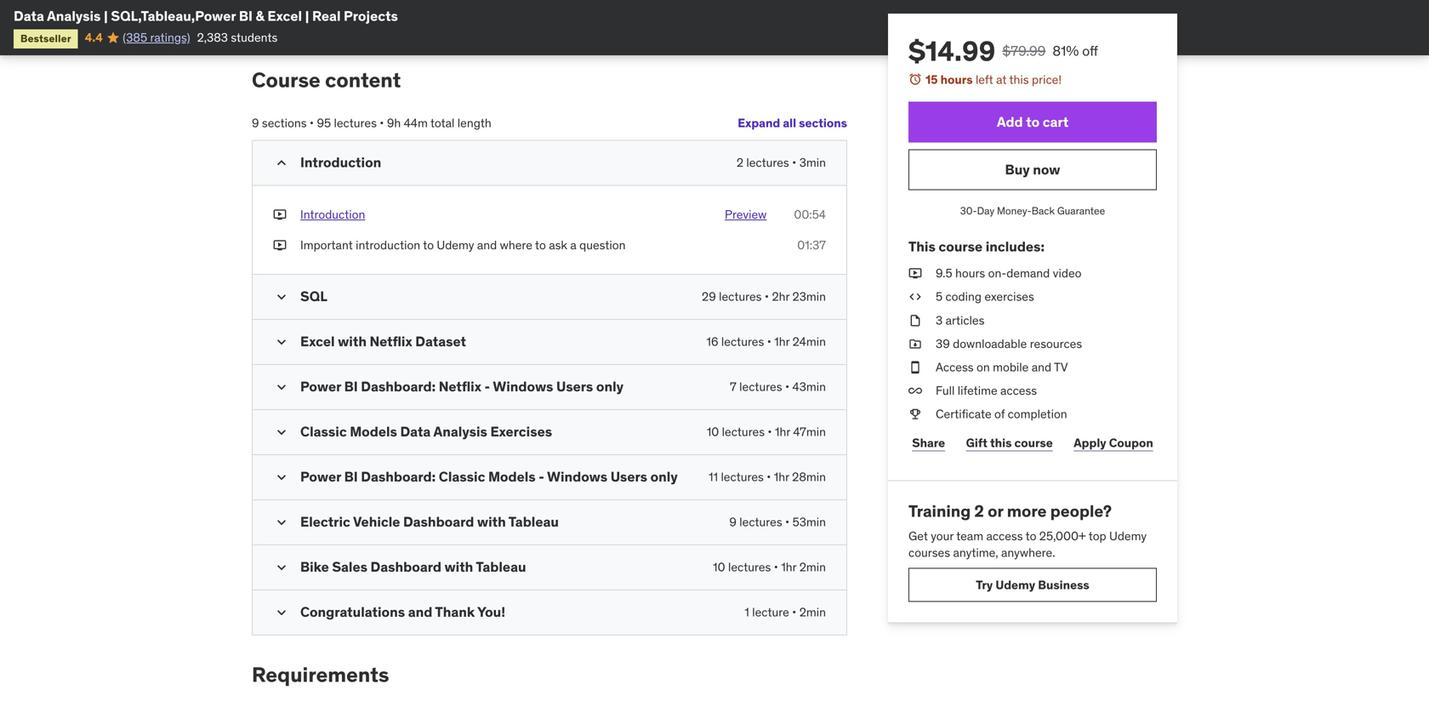 Task type: describe. For each thing, give the bounding box(es) containing it.
0 horizontal spatial -
[[485, 378, 490, 395]]

thank
[[435, 603, 475, 621]]

• for sql
[[765, 289, 769, 304]]

length
[[458, 115, 492, 131]]

share button
[[909, 426, 949, 460]]

important
[[300, 237, 353, 253]]

real
[[312, 7, 341, 25]]

on
[[977, 359, 990, 375]]

23min
[[793, 289, 826, 304]]

resources
[[1030, 336, 1082, 351]]

47min
[[793, 424, 826, 439]]

excel with netflix dataset
[[300, 333, 466, 350]]

udemy inside training 2 or more people? get your team access to 25,000+ top udemy courses anytime, anywhere.
[[1109, 528, 1147, 544]]

access on mobile and tv
[[936, 359, 1068, 375]]

10 lectures • 1hr 47min
[[707, 424, 826, 439]]

with for electric vehicle dashboard with tableau
[[477, 513, 506, 530]]

apply coupon
[[1074, 435, 1153, 450]]

1 vertical spatial netflix
[[439, 378, 481, 395]]

projects
[[344, 7, 398, 25]]

1 horizontal spatial data
[[400, 423, 431, 440]]

mobile
[[993, 359, 1029, 375]]

tableau for electric vehicle dashboard with tableau
[[509, 513, 559, 530]]

off
[[1082, 42, 1098, 60]]

power for power bi dashboard: netflix - windows users only
[[300, 378, 341, 395]]

lectures for classic models data analysis exercises
[[722, 424, 765, 439]]

9 for 9 sections • 95 lectures • 9h 44m total length
[[252, 115, 259, 131]]

lectures for bike sales dashboard with tableau
[[728, 559, 771, 575]]

you!
[[477, 603, 505, 621]]

1hr for exercises
[[775, 424, 790, 439]]

43min
[[793, 379, 826, 394]]

total
[[430, 115, 455, 131]]

this course includes:
[[909, 238, 1045, 255]]

buy now button
[[909, 149, 1157, 190]]

4.4
[[85, 30, 103, 45]]

to left ask at the left
[[535, 237, 546, 253]]

10 for tableau
[[713, 559, 725, 575]]

1 lecture • 2min
[[745, 604, 826, 620]]

coding
[[946, 289, 982, 304]]

0 vertical spatial models
[[350, 423, 397, 440]]

lectures for sql
[[719, 289, 762, 304]]

money-
[[997, 204, 1032, 217]]

• for electric vehicle dashboard with tableau
[[785, 514, 790, 530]]

team
[[956, 528, 984, 544]]

share
[[912, 435, 945, 450]]

1 vertical spatial excel
[[300, 333, 335, 350]]

full
[[936, 383, 955, 398]]

alarm image
[[909, 72, 922, 86]]

ratings)
[[150, 30, 190, 45]]

certificate
[[936, 406, 992, 422]]

bike
[[300, 558, 329, 575]]

2,383
[[197, 30, 228, 45]]

power bi dashboard: netflix - windows users only
[[300, 378, 624, 395]]

congratulations and thank you!
[[300, 603, 505, 621]]

0 horizontal spatial classic
[[300, 423, 347, 440]]

0 vertical spatial with
[[338, 333, 367, 350]]

39
[[936, 336, 950, 351]]

15 hours left at this price!
[[926, 72, 1062, 87]]

2 2min from the top
[[800, 604, 826, 620]]

lectures right 95
[[334, 115, 377, 131]]

course
[[252, 67, 321, 93]]

price!
[[1032, 72, 1062, 87]]

1 introduction from the top
[[300, 154, 381, 171]]

at
[[996, 72, 1007, 87]]

0 vertical spatial users
[[556, 378, 593, 395]]

00:54
[[794, 207, 826, 222]]

small image for electric vehicle dashboard with tableau
[[273, 514, 290, 531]]

lectures for electric vehicle dashboard with tableau
[[740, 514, 782, 530]]

24min
[[793, 334, 826, 349]]

2 | from the left
[[305, 7, 309, 25]]

more
[[1007, 501, 1047, 521]]

• for power bi dashboard: classic models - windows users only
[[767, 469, 771, 484]]

0 horizontal spatial 2
[[737, 155, 744, 170]]

lectures for excel with netflix dataset
[[721, 334, 764, 349]]

16 lectures • 1hr 24min
[[707, 334, 826, 349]]

2,383 students
[[197, 30, 278, 45]]

gift this course
[[966, 435, 1053, 450]]

try udemy business
[[976, 577, 1090, 592]]

xsmall image left introduction 'button' on the top of page
[[273, 206, 287, 223]]

a
[[570, 237, 577, 253]]

9.5 hours on-demand video
[[936, 266, 1082, 281]]

guarantee
[[1057, 204, 1105, 217]]

students
[[231, 30, 278, 45]]

xsmall image for 9.5
[[909, 265, 922, 282]]

9 for 9 lectures • 53min
[[729, 514, 737, 530]]

1 vertical spatial -
[[539, 468, 544, 485]]

courses
[[909, 545, 950, 560]]

your
[[931, 528, 954, 544]]

$14.99
[[909, 34, 996, 68]]

buy
[[1005, 161, 1030, 178]]

11 lectures • 1hr 28min
[[709, 469, 826, 484]]

(385
[[123, 30, 147, 45]]

1 vertical spatial course
[[1015, 435, 1053, 450]]

to inside training 2 or more people? get your team access to 25,000+ top udemy courses anytime, anywhere.
[[1026, 528, 1037, 544]]

demand
[[1007, 266, 1050, 281]]

xsmall image for 39
[[909, 336, 922, 352]]

1 vertical spatial windows
[[547, 468, 608, 485]]

business
[[1038, 577, 1090, 592]]

tv
[[1054, 359, 1068, 375]]

expand
[[738, 115, 780, 130]]

0 vertical spatial access
[[1001, 383, 1037, 398]]

lectures for power bi dashboard: classic models - windows users only
[[721, 469, 764, 484]]

1 vertical spatial this
[[990, 435, 1012, 450]]

0 horizontal spatial netflix
[[370, 333, 412, 350]]

where
[[500, 237, 533, 253]]

53min
[[793, 514, 826, 530]]

small image for introduction
[[273, 155, 290, 172]]

xsmall image for 5
[[909, 289, 922, 305]]

exercises
[[490, 423, 552, 440]]

• for excel with netflix dataset
[[767, 334, 772, 349]]

vehicle
[[353, 513, 400, 530]]

hours for 15
[[941, 72, 973, 87]]

course content
[[252, 67, 401, 93]]

01:37
[[797, 237, 826, 253]]

dashboard: for netflix
[[361, 378, 436, 395]]

power for power bi dashboard: classic models - windows users only
[[300, 468, 341, 485]]

expand all sections button
[[738, 106, 847, 140]]

coupon
[[1109, 435, 1153, 450]]

1 vertical spatial models
[[488, 468, 536, 485]]

• for congratulations and thank you!
[[792, 604, 797, 620]]

2 lectures • 3min
[[737, 155, 826, 170]]

add
[[997, 113, 1023, 131]]

0 vertical spatial data
[[14, 7, 44, 25]]

sql
[[300, 287, 327, 305]]

• left 95
[[310, 115, 314, 131]]

• left 9h 44m
[[380, 115, 384, 131]]

bi for power bi dashboard: classic models - windows users only
[[344, 468, 358, 485]]

1 vertical spatial classic
[[439, 468, 485, 485]]

introduction
[[356, 237, 420, 253]]

with for bike sales dashboard with tableau
[[445, 558, 473, 575]]

95
[[317, 115, 331, 131]]



Task type: vqa. For each thing, say whether or not it's contained in the screenshot.
left course
yes



Task type: locate. For each thing, give the bounding box(es) containing it.
content
[[325, 67, 401, 93]]

analysis down power bi dashboard: netflix - windows users only on the bottom left of the page
[[434, 423, 487, 440]]

4 xsmall image from the top
[[909, 406, 922, 423]]

and left thank
[[408, 603, 432, 621]]

lectures right '16'
[[721, 334, 764, 349]]

xsmall image up share on the bottom right
[[909, 406, 922, 423]]

1 vertical spatial bi
[[344, 378, 358, 395]]

1 horizontal spatial classic
[[439, 468, 485, 485]]

4 small image from the top
[[273, 559, 290, 576]]

add to cart button
[[909, 102, 1157, 143]]

includes:
[[986, 238, 1045, 255]]

2 small image from the top
[[273, 288, 290, 305]]

udemy
[[437, 237, 474, 253], [1109, 528, 1147, 544], [996, 577, 1035, 592]]

lectures right 7
[[739, 379, 782, 394]]

0 vertical spatial hours
[[941, 72, 973, 87]]

0 horizontal spatial with
[[338, 333, 367, 350]]

now
[[1033, 161, 1060, 178]]

power bi dashboard: classic models - windows users only
[[300, 468, 678, 485]]

requirements
[[252, 662, 389, 687]]

0 horizontal spatial udemy
[[437, 237, 474, 253]]

bi
[[239, 7, 253, 25], [344, 378, 358, 395], [344, 468, 358, 485]]

sections right all
[[799, 115, 847, 130]]

important introduction to udemy and where to ask a question
[[300, 237, 626, 253]]

• left 24min
[[767, 334, 772, 349]]

1 horizontal spatial udemy
[[996, 577, 1035, 592]]

to inside button
[[1026, 113, 1040, 131]]

question
[[579, 237, 626, 253]]

0 vertical spatial dashboard:
[[361, 378, 436, 395]]

try udemy business link
[[909, 568, 1157, 602]]

0 horizontal spatial analysis
[[47, 7, 101, 25]]

9 down 11 lectures • 1hr 28min on the bottom of the page
[[729, 514, 737, 530]]

lecture
[[752, 604, 789, 620]]

xsmall image left 39
[[909, 336, 922, 352]]

1 horizontal spatial only
[[651, 468, 678, 485]]

classic
[[300, 423, 347, 440], [439, 468, 485, 485]]

1 xsmall image from the top
[[909, 265, 922, 282]]

data down power bi dashboard: netflix - windows users only on the bottom left of the page
[[400, 423, 431, 440]]

5 small image from the top
[[273, 604, 290, 621]]

0 horizontal spatial only
[[596, 378, 624, 395]]

2 vertical spatial udemy
[[996, 577, 1035, 592]]

to up anywhere. on the bottom of page
[[1026, 528, 1037, 544]]

- up classic models data analysis exercises
[[485, 378, 490, 395]]

• down 9 lectures • 53min
[[774, 559, 778, 575]]

lectures down 7
[[722, 424, 765, 439]]

small image
[[273, 379, 290, 396], [273, 424, 290, 441], [273, 469, 290, 486], [273, 559, 290, 576], [273, 604, 290, 621]]

cart
[[1043, 113, 1069, 131]]

0 vertical spatial classic
[[300, 423, 347, 440]]

lectures right 11
[[721, 469, 764, 484]]

dashboard: down excel with netflix dataset at the left
[[361, 378, 436, 395]]

try
[[976, 577, 993, 592]]

people?
[[1051, 501, 1112, 521]]

xsmall image
[[273, 206, 287, 223], [273, 237, 287, 253], [909, 289, 922, 305], [909, 359, 922, 376], [909, 382, 922, 399]]

access
[[936, 359, 974, 375]]

certificate of completion
[[936, 406, 1067, 422]]

netflix left dataset
[[370, 333, 412, 350]]

dashboard up bike sales dashboard with tableau
[[403, 513, 474, 530]]

power
[[300, 378, 341, 395], [300, 468, 341, 485]]

0 horizontal spatial models
[[350, 423, 397, 440]]

25,000+
[[1040, 528, 1086, 544]]

3 small image from the top
[[273, 333, 290, 350]]

10 for exercises
[[707, 424, 719, 439]]

1 horizontal spatial |
[[305, 7, 309, 25]]

dashboard up congratulations and thank you!
[[371, 558, 442, 575]]

0 vertical spatial udemy
[[437, 237, 474, 253]]

0 vertical spatial excel
[[268, 7, 302, 25]]

2min right lecture
[[800, 604, 826, 620]]

classic models data analysis exercises
[[300, 423, 552, 440]]

• for bike sales dashboard with tableau
[[774, 559, 778, 575]]

1 horizontal spatial netflix
[[439, 378, 481, 395]]

0 horizontal spatial data
[[14, 7, 44, 25]]

tableau for bike sales dashboard with tableau
[[476, 558, 526, 575]]

ask
[[549, 237, 567, 253]]

7 lectures • 43min
[[730, 379, 826, 394]]

- down 'exercises'
[[539, 468, 544, 485]]

exercises
[[985, 289, 1034, 304]]

• left 43min
[[785, 379, 790, 394]]

0 vertical spatial 9
[[252, 115, 259, 131]]

1 horizontal spatial course
[[1015, 435, 1053, 450]]

lectures down expand
[[746, 155, 789, 170]]

• left 2hr
[[765, 289, 769, 304]]

analysis
[[47, 7, 101, 25], [434, 423, 487, 440]]

30-
[[960, 204, 977, 217]]

• for power bi dashboard: netflix - windows users only
[[785, 379, 790, 394]]

3
[[936, 312, 943, 328]]

1 vertical spatial data
[[400, 423, 431, 440]]

and left where
[[477, 237, 497, 253]]

2 vertical spatial and
[[408, 603, 432, 621]]

• left the 53min
[[785, 514, 790, 530]]

• left 47min
[[768, 424, 772, 439]]

xsmall image
[[909, 265, 922, 282], [909, 312, 922, 329], [909, 336, 922, 352], [909, 406, 922, 423]]

get
[[909, 528, 928, 544]]

28min
[[792, 469, 826, 484]]

course up 9.5
[[939, 238, 983, 255]]

1 vertical spatial power
[[300, 468, 341, 485]]

excel down sql
[[300, 333, 335, 350]]

articles
[[946, 312, 985, 328]]

netflix down dataset
[[439, 378, 481, 395]]

• left 28min
[[767, 469, 771, 484]]

$79.99
[[1002, 42, 1046, 60]]

small image for power bi dashboard: classic models - windows users only
[[273, 469, 290, 486]]

3 articles
[[936, 312, 985, 328]]

1hr for models
[[774, 469, 789, 484]]

xsmall image left important
[[273, 237, 287, 253]]

small image for power bi dashboard: netflix - windows users only
[[273, 379, 290, 396]]

to left cart
[[1026, 113, 1040, 131]]

1 vertical spatial 2min
[[800, 604, 826, 620]]

2 inside training 2 or more people? get your team access to 25,000+ top udemy courses anytime, anywhere.
[[975, 501, 984, 521]]

xsmall image for full
[[909, 382, 922, 399]]

1 vertical spatial hours
[[955, 266, 985, 281]]

bi up vehicle
[[344, 468, 358, 485]]

1 horizontal spatial with
[[445, 558, 473, 575]]

small image for sql
[[273, 288, 290, 305]]

1 vertical spatial udemy
[[1109, 528, 1147, 544]]

0 vertical spatial -
[[485, 378, 490, 395]]

hours right '15'
[[941, 72, 973, 87]]

0 vertical spatial 10
[[707, 424, 719, 439]]

access inside training 2 or more people? get your team access to 25,000+ top udemy courses anytime, anywhere.
[[986, 528, 1023, 544]]

2 horizontal spatial and
[[1032, 359, 1052, 375]]

-
[[485, 378, 490, 395], [539, 468, 544, 485]]

1 power from the top
[[300, 378, 341, 395]]

0 vertical spatial tableau
[[509, 513, 559, 530]]

apply coupon button
[[1070, 426, 1157, 460]]

introduction up important
[[300, 207, 365, 222]]

this
[[909, 238, 936, 255]]

2 power from the top
[[300, 468, 341, 485]]

lifetime
[[958, 383, 998, 398]]

2 vertical spatial with
[[445, 558, 473, 575]]

sections left 95
[[262, 115, 307, 131]]

1 2min from the top
[[800, 559, 826, 575]]

1 horizontal spatial and
[[477, 237, 497, 253]]

1 vertical spatial only
[[651, 468, 678, 485]]

0 horizontal spatial users
[[556, 378, 593, 395]]

top
[[1089, 528, 1107, 544]]

1 horizontal spatial 2
[[975, 501, 984, 521]]

• for introduction
[[792, 155, 797, 170]]

dashboard: for classic
[[361, 468, 436, 485]]

bestseller
[[20, 32, 71, 45]]

1hr left 24min
[[774, 334, 790, 349]]

2 horizontal spatial udemy
[[1109, 528, 1147, 544]]

tableau
[[509, 513, 559, 530], [476, 558, 526, 575]]

electric vehicle dashboard with tableau
[[300, 513, 559, 530]]

xsmall image left 3
[[909, 312, 922, 329]]

lectures for power bi dashboard: netflix - windows users only
[[739, 379, 782, 394]]

this right at
[[1010, 72, 1029, 87]]

xsmall image left full
[[909, 382, 922, 399]]

2 introduction from the top
[[300, 207, 365, 222]]

lectures for introduction
[[746, 155, 789, 170]]

1 vertical spatial tableau
[[476, 558, 526, 575]]

7
[[730, 379, 737, 394]]

data
[[14, 7, 44, 25], [400, 423, 431, 440]]

0 vertical spatial 2min
[[800, 559, 826, 575]]

course down completion
[[1015, 435, 1053, 450]]

1 vertical spatial introduction
[[300, 207, 365, 222]]

udemy right try
[[996, 577, 1035, 592]]

| left sql,tableau,power
[[104, 7, 108, 25]]

xsmall image for certificate
[[909, 406, 922, 423]]

bi left &
[[239, 7, 253, 25]]

lectures right the "29"
[[719, 289, 762, 304]]

1 dashboard: from the top
[[361, 378, 436, 395]]

• left 3min
[[792, 155, 797, 170]]

4 small image from the top
[[273, 514, 290, 531]]

excel right &
[[268, 7, 302, 25]]

1 horizontal spatial -
[[539, 468, 544, 485]]

0 vertical spatial 2
[[737, 155, 744, 170]]

1 horizontal spatial analysis
[[434, 423, 487, 440]]

1hr for tableau
[[781, 559, 797, 575]]

0 horizontal spatial 9
[[252, 115, 259, 131]]

2 dashboard: from the top
[[361, 468, 436, 485]]

1 vertical spatial and
[[1032, 359, 1052, 375]]

1 vertical spatial with
[[477, 513, 506, 530]]

0 horizontal spatial and
[[408, 603, 432, 621]]

dashboard:
[[361, 378, 436, 395], [361, 468, 436, 485]]

introduction down 95
[[300, 154, 381, 171]]

0 vertical spatial course
[[939, 238, 983, 255]]

tableau up you!
[[476, 558, 526, 575]]

1hr
[[774, 334, 790, 349], [775, 424, 790, 439], [774, 469, 789, 484], [781, 559, 797, 575]]

sql,tableau,power
[[111, 7, 236, 25]]

windows up 'exercises'
[[493, 378, 553, 395]]

0 vertical spatial and
[[477, 237, 497, 253]]

• for classic models data analysis exercises
[[768, 424, 772, 439]]

1 horizontal spatial 9
[[729, 514, 737, 530]]

lectures up 1
[[728, 559, 771, 575]]

this right gift
[[990, 435, 1012, 450]]

preview
[[725, 207, 767, 222]]

udemy right top
[[1109, 528, 1147, 544]]

9h 44m
[[387, 115, 428, 131]]

0 horizontal spatial course
[[939, 238, 983, 255]]

excel
[[268, 7, 302, 25], [300, 333, 335, 350]]

1 vertical spatial users
[[611, 468, 648, 485]]

bi for power bi dashboard: netflix - windows users only
[[344, 378, 358, 395]]

10
[[707, 424, 719, 439], [713, 559, 725, 575]]

tableau down power bi dashboard: classic models - windows users only
[[509, 513, 559, 530]]

2hr
[[772, 289, 790, 304]]

small image for bike sales dashboard with tableau
[[273, 559, 290, 576]]

access down mobile on the right of the page
[[1001, 383, 1037, 398]]

0 vertical spatial only
[[596, 378, 624, 395]]

10 lectures • 1hr 2min
[[713, 559, 826, 575]]

9 lectures • 53min
[[729, 514, 826, 530]]

gift this course link
[[963, 426, 1057, 460]]

0 vertical spatial power
[[300, 378, 341, 395]]

add to cart
[[997, 113, 1069, 131]]

1 horizontal spatial sections
[[799, 115, 847, 130]]

1 | from the left
[[104, 7, 108, 25]]

1 vertical spatial 9
[[729, 514, 737, 530]]

2min down the 53min
[[800, 559, 826, 575]]

xsmall image for access
[[909, 359, 922, 376]]

training
[[909, 501, 971, 521]]

9 down course
[[252, 115, 259, 131]]

full lifetime access
[[936, 383, 1037, 398]]

small image for congratulations and thank you!
[[273, 604, 290, 621]]

1 small image from the top
[[273, 379, 290, 396]]

| left 'real'
[[305, 7, 309, 25]]

power down excel with netflix dataset at the left
[[300, 378, 341, 395]]

0 horizontal spatial |
[[104, 7, 108, 25]]

2 xsmall image from the top
[[909, 312, 922, 329]]

small image for excel with netflix dataset
[[273, 333, 290, 350]]

0 vertical spatial this
[[1010, 72, 1029, 87]]

electric
[[300, 513, 350, 530]]

training 2 or more people? get your team access to 25,000+ top udemy courses anytime, anywhere.
[[909, 501, 1147, 560]]

0 horizontal spatial sections
[[262, 115, 307, 131]]

to right introduction
[[423, 237, 434, 253]]

1 vertical spatial dashboard:
[[361, 468, 436, 485]]

bi down excel with netflix dataset at the left
[[344, 378, 358, 395]]

• right lecture
[[792, 604, 797, 620]]

2 small image from the top
[[273, 424, 290, 441]]

xsmall image left the 5
[[909, 289, 922, 305]]

xsmall image for 3
[[909, 312, 922, 329]]

only
[[596, 378, 624, 395], [651, 468, 678, 485]]

1 vertical spatial analysis
[[434, 423, 487, 440]]

windows down 'exercises'
[[547, 468, 608, 485]]

apply
[[1074, 435, 1107, 450]]

of
[[995, 406, 1005, 422]]

2 down expand
[[737, 155, 744, 170]]

$14.99 $79.99 81% off
[[909, 34, 1098, 68]]

congratulations
[[300, 603, 405, 621]]

1 sections from the left
[[799, 115, 847, 130]]

1 vertical spatial 10
[[713, 559, 725, 575]]

hours for 9.5
[[955, 266, 985, 281]]

anywhere.
[[1001, 545, 1055, 560]]

0 vertical spatial netflix
[[370, 333, 412, 350]]

day
[[977, 204, 995, 217]]

1 horizontal spatial models
[[488, 468, 536, 485]]

access down or
[[986, 528, 1023, 544]]

hours up coding on the right top of the page
[[955, 266, 985, 281]]

2 sections from the left
[[262, 115, 307, 131]]

2 vertical spatial bi
[[344, 468, 358, 485]]

power up electric
[[300, 468, 341, 485]]

lectures down 11 lectures • 1hr 28min on the bottom of the page
[[740, 514, 782, 530]]

1hr left 28min
[[774, 469, 789, 484]]

udemy left where
[[437, 237, 474, 253]]

bike sales dashboard with tableau
[[300, 558, 526, 575]]

5 coding exercises
[[936, 289, 1034, 304]]

dashboard for vehicle
[[403, 513, 474, 530]]

0 vertical spatial dashboard
[[403, 513, 474, 530]]

1 horizontal spatial users
[[611, 468, 648, 485]]

1 small image from the top
[[273, 155, 290, 172]]

small image for classic models data analysis exercises
[[273, 424, 290, 441]]

and left tv
[[1032, 359, 1052, 375]]

analysis up 4.4
[[47, 7, 101, 25]]

1 vertical spatial dashboard
[[371, 558, 442, 575]]

sales
[[332, 558, 368, 575]]

1hr left 47min
[[775, 424, 790, 439]]

xsmall image left access
[[909, 359, 922, 376]]

2
[[737, 155, 744, 170], [975, 501, 984, 521]]

sections inside dropdown button
[[799, 115, 847, 130]]

0 vertical spatial bi
[[239, 7, 253, 25]]

dashboard for sales
[[371, 558, 442, 575]]

dashboard: up vehicle
[[361, 468, 436, 485]]

0 vertical spatial windows
[[493, 378, 553, 395]]

0 vertical spatial analysis
[[47, 7, 101, 25]]

completion
[[1008, 406, 1067, 422]]

downloadable
[[953, 336, 1027, 351]]

xsmall image down the 'this'
[[909, 265, 922, 282]]

1 vertical spatial 2
[[975, 501, 984, 521]]

models
[[350, 423, 397, 440], [488, 468, 536, 485]]

3 xsmall image from the top
[[909, 336, 922, 352]]

2 left or
[[975, 501, 984, 521]]

data up bestseller
[[14, 7, 44, 25]]

2 horizontal spatial with
[[477, 513, 506, 530]]

0 vertical spatial introduction
[[300, 154, 381, 171]]

sections
[[799, 115, 847, 130], [262, 115, 307, 131]]

small image
[[273, 155, 290, 172], [273, 288, 290, 305], [273, 333, 290, 350], [273, 514, 290, 531]]

1hr up 1 lecture • 2min
[[781, 559, 797, 575]]

3 small image from the top
[[273, 469, 290, 486]]

1 vertical spatial access
[[986, 528, 1023, 544]]



